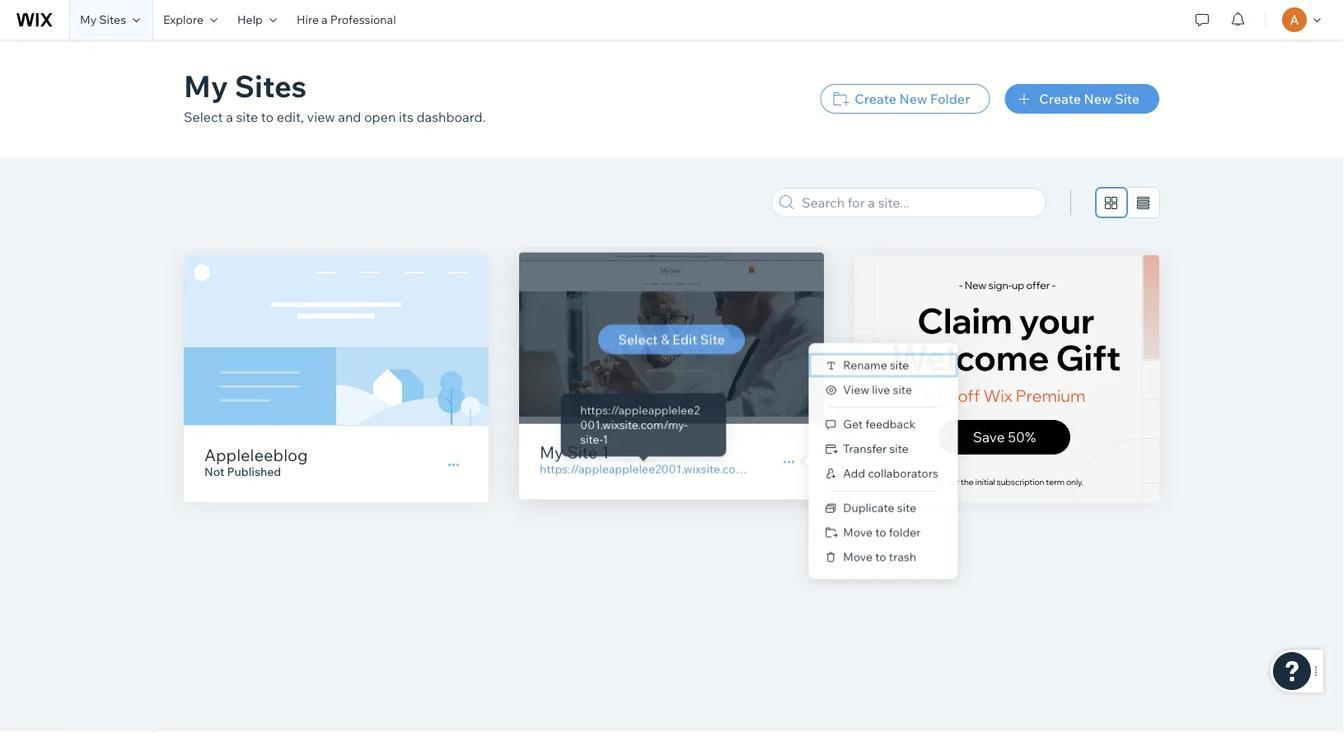 Task type: describe. For each thing, give the bounding box(es) containing it.
site
[[236, 109, 258, 125]]

to
[[261, 109, 274, 125]]

new for - new sign-up offer - claim your welcome gift 50% off wix premium
[[965, 279, 987, 292]]

1 horizontal spatial a
[[322, 12, 328, 27]]

the
[[961, 477, 974, 488]]

term
[[1046, 477, 1065, 488]]

explore
[[163, 12, 204, 27]]

new for create new folder
[[900, 91, 928, 107]]

hire
[[297, 12, 319, 27]]

open
[[364, 109, 396, 125]]

professional
[[330, 12, 396, 27]]

help button
[[228, 0, 287, 40]]

hire a professional
[[297, 12, 396, 27]]

save
[[973, 429, 1005, 446]]

0 horizontal spatial my
[[80, 12, 97, 27]]

up
[[1012, 279, 1025, 292]]

1 inside https://appleapplelee2 001.wixsite.com/my- site-1
[[606, 432, 611, 445]]

1 horizontal spatial 50%
[[1008, 429, 1036, 446]]

claim
[[918, 298, 1013, 342]]

sign-
[[989, 279, 1012, 292]]

save 50% link
[[939, 420, 1071, 455]]

gift
[[1056, 336, 1121, 379]]

your
[[1019, 298, 1095, 342]]

off
[[958, 386, 981, 406]]

https://appleapplelee2001.wixsite.com/my-
[[540, 464, 771, 478]]

and
[[338, 109, 361, 125]]

site inside my site 1 https://appleapplelee2001.wixsite.com/my-site-1
[[567, 444, 598, 464]]

a inside the my sites select a site to edit, view and open its dashboard.
[[226, 109, 233, 125]]

valid for the initial subscription term only.
[[928, 477, 1084, 488]]

my sites select a site to edit, view and open its dashboard.
[[184, 67, 486, 125]]

sites for my sites select a site to edit, view and open its dashboard.
[[235, 67, 307, 104]]

published
[[227, 465, 281, 479]]

site inside button
[[1115, 91, 1140, 107]]

valid
[[928, 477, 947, 488]]

wix
[[984, 386, 1013, 406]]

only.
[[1067, 477, 1084, 488]]



Task type: vqa. For each thing, say whether or not it's contained in the screenshot.
My
yes



Task type: locate. For each thing, give the bounding box(es) containing it.
sites up to
[[235, 67, 307, 104]]

1 horizontal spatial -
[[1052, 279, 1056, 292]]

select
[[184, 109, 223, 125]]

a right hire
[[322, 12, 328, 27]]

1
[[606, 432, 611, 445], [602, 444, 609, 464], [793, 464, 799, 478]]

sites
[[99, 12, 126, 27], [235, 67, 307, 104]]

0 horizontal spatial 50%
[[922, 386, 955, 406]]

create for create new site
[[1040, 91, 1081, 107]]

-
[[960, 279, 963, 292], [1052, 279, 1056, 292]]

dashboard.
[[417, 109, 486, 125]]

1 horizontal spatial site-
[[771, 464, 793, 478]]

not
[[204, 465, 225, 479]]

my site 1 https://appleapplelee2001.wixsite.com/my-site-1
[[540, 444, 799, 478]]

new for create new site
[[1084, 91, 1112, 107]]

- up the claim
[[960, 279, 963, 292]]

50% right save
[[1008, 429, 1036, 446]]

1 horizontal spatial sites
[[235, 67, 307, 104]]

Search for a site... field
[[797, 189, 1041, 217]]

view
[[307, 109, 335, 125]]

create new site button
[[1005, 84, 1160, 114]]

1 vertical spatial my
[[184, 67, 228, 104]]

0 horizontal spatial create
[[855, 91, 897, 107]]

1 vertical spatial a
[[226, 109, 233, 125]]

0 vertical spatial site-
[[586, 432, 606, 445]]

2 - from the left
[[1052, 279, 1056, 292]]

its
[[399, 109, 414, 125]]

my sites
[[80, 12, 126, 27]]

0 horizontal spatial sites
[[99, 12, 126, 27]]

appleleeblog
[[204, 445, 308, 465]]

a
[[322, 12, 328, 27], [226, 109, 233, 125]]

- new sign-up offer - claim your welcome gift 50% off wix premium
[[892, 279, 1121, 406]]

a left site
[[226, 109, 233, 125]]

50% left off
[[922, 386, 955, 406]]

create new folder button
[[820, 84, 990, 114]]

site- inside https://appleapplelee2 001.wixsite.com/my- site-1
[[586, 432, 606, 445]]

0 vertical spatial site
[[1115, 91, 1140, 107]]

edit,
[[277, 109, 304, 125]]

1 vertical spatial site
[[567, 444, 598, 464]]

2 vertical spatial my
[[540, 444, 564, 464]]

my
[[80, 12, 97, 27], [184, 67, 228, 104], [540, 444, 564, 464]]

sites left explore
[[99, 12, 126, 27]]

1 vertical spatial sites
[[235, 67, 307, 104]]

50%
[[922, 386, 955, 406], [1008, 429, 1036, 446]]

subscription
[[997, 477, 1045, 488]]

1 create from the left
[[855, 91, 897, 107]]

50% inside - new sign-up offer - claim your welcome gift 50% off wix premium
[[922, 386, 955, 406]]

site
[[1115, 91, 1140, 107], [567, 444, 598, 464]]

for
[[949, 477, 960, 488]]

sites inside the my sites select a site to edit, view and open its dashboard.
[[235, 67, 307, 104]]

1 vertical spatial site-
[[771, 464, 793, 478]]

save 50%
[[973, 429, 1036, 446]]

0 horizontal spatial site-
[[586, 432, 606, 445]]

appleleeblog not published
[[204, 445, 308, 479]]

create
[[855, 91, 897, 107], [1040, 91, 1081, 107]]

my inside my site 1 https://appleapplelee2001.wixsite.com/my-site-1
[[540, 444, 564, 464]]

offer
[[1027, 279, 1050, 292]]

help
[[237, 12, 263, 27]]

folder
[[931, 91, 971, 107]]

sites for my sites
[[99, 12, 126, 27]]

new
[[900, 91, 928, 107], [1084, 91, 1112, 107], [965, 279, 987, 292]]

- right the offer
[[1052, 279, 1056, 292]]

my inside the my sites select a site to edit, view and open its dashboard.
[[184, 67, 228, 104]]

https://appleapplelee2 001.wixsite.com/my- site-1
[[586, 406, 695, 445]]

1 horizontal spatial create
[[1040, 91, 1081, 107]]

premium
[[1016, 386, 1086, 406]]

create new site
[[1040, 91, 1140, 107]]

create for create new folder
[[855, 91, 897, 107]]

initial
[[976, 477, 995, 488]]

https://appleapplelee2
[[586, 406, 695, 419]]

0 horizontal spatial -
[[960, 279, 963, 292]]

new inside - new sign-up offer - claim your welcome gift 50% off wix premium
[[965, 279, 987, 292]]

2 create from the left
[[1040, 91, 1081, 107]]

001.wixsite.com/my-
[[586, 419, 684, 432]]

my for my sites
[[184, 67, 228, 104]]

hire a professional link
[[287, 0, 406, 40]]

0 vertical spatial a
[[322, 12, 328, 27]]

1 - from the left
[[960, 279, 963, 292]]

my for my site 1
[[540, 444, 564, 464]]

0 horizontal spatial site
[[567, 444, 598, 464]]

1 vertical spatial 50%
[[1008, 429, 1036, 446]]

0 vertical spatial my
[[80, 12, 97, 27]]

site- inside my site 1 https://appleapplelee2001.wixsite.com/my-site-1
[[771, 464, 793, 478]]

1 horizontal spatial my
[[184, 67, 228, 104]]

1 horizontal spatial site
[[1115, 91, 1140, 107]]

0 horizontal spatial new
[[900, 91, 928, 107]]

create new folder
[[855, 91, 971, 107]]

welcome
[[892, 336, 1050, 379]]

0 horizontal spatial a
[[226, 109, 233, 125]]

1 horizontal spatial new
[[965, 279, 987, 292]]

0 vertical spatial 50%
[[922, 386, 955, 406]]

0 vertical spatial sites
[[99, 12, 126, 27]]

2 horizontal spatial my
[[540, 444, 564, 464]]

site-
[[586, 432, 606, 445], [771, 464, 793, 478]]

2 horizontal spatial new
[[1084, 91, 1112, 107]]



